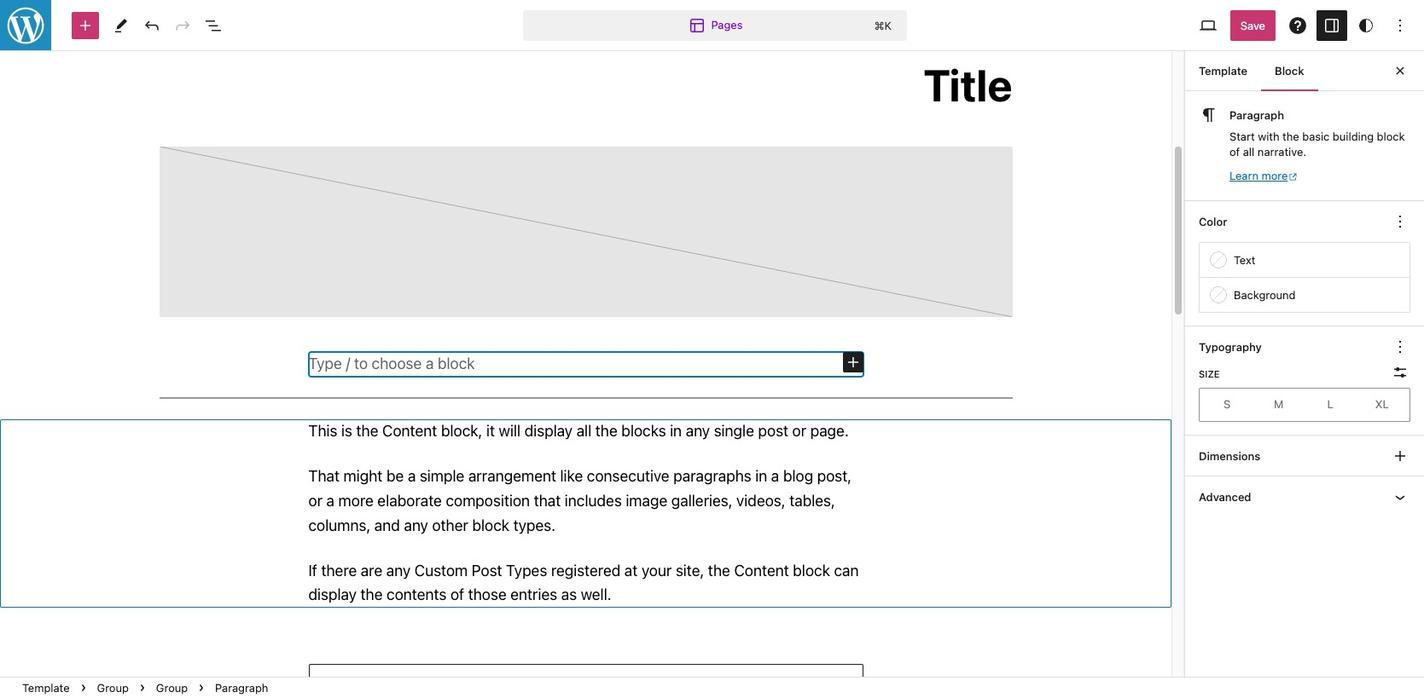 Task type: vqa. For each thing, say whether or not it's contained in the screenshot.
Medium button
yes



Task type: describe. For each thing, give the bounding box(es) containing it.
text button
[[1200, 243, 1410, 277]]

typography
[[1199, 340, 1262, 354]]

text
[[1234, 253, 1256, 267]]

Medium button
[[1253, 390, 1305, 420]]

learn more link
[[1230, 168, 1299, 184]]

block button
[[1261, 50, 1318, 91]]

color
[[1199, 215, 1228, 228]]

save button
[[1231, 10, 1276, 41]]

list view image
[[203, 15, 224, 35]]

size
[[1199, 369, 1220, 380]]

of
[[1230, 145, 1240, 159]]

Large button
[[1305, 390, 1357, 420]]

0 vertical spatial template
[[1199, 64, 1248, 78]]

close settings image
[[1390, 61, 1411, 81]]

block breadcrumb list
[[0, 678, 291, 699]]

0 vertical spatial template button
[[1185, 50, 1261, 91]]

background
[[1234, 288, 1296, 302]]

background button
[[1200, 278, 1410, 312]]

add block image
[[843, 352, 864, 373]]

template inside block breadcrumb list
[[22, 682, 70, 696]]

learn
[[1230, 169, 1259, 183]]

2 group button from the left
[[149, 678, 195, 699]]

xl
[[1375, 398, 1389, 411]]

Extra Large button
[[1357, 390, 1408, 420]]

save
[[1241, 18, 1266, 32]]

settings image
[[1322, 15, 1342, 35]]

the
[[1283, 130, 1300, 143]]

block
[[1377, 130, 1405, 143]]

all
[[1243, 145, 1255, 159]]

styles image
[[1356, 15, 1377, 35]]

redo image
[[172, 15, 193, 35]]

size element
[[1199, 368, 1220, 381]]

options image
[[1390, 15, 1411, 35]]

dimensions options image
[[1390, 446, 1411, 466]]

color options image
[[1390, 211, 1411, 232]]



Task type: locate. For each thing, give the bounding box(es) containing it.
s
[[1224, 398, 1231, 411]]

help image
[[1288, 15, 1308, 35]]

0 vertical spatial paragraph
[[1230, 108, 1284, 122]]

0 horizontal spatial template
[[22, 682, 70, 696]]

0 horizontal spatial group button
[[90, 678, 136, 699]]

editor top bar region
[[0, 0, 1424, 51]]

start with the basic building block of all narrative.
[[1230, 130, 1405, 159]]

1 horizontal spatial group button
[[149, 678, 195, 699]]

undo image
[[142, 15, 162, 35]]

2 group from the left
[[156, 682, 188, 696]]

1 vertical spatial paragraph
[[215, 682, 268, 695]]

group button
[[90, 678, 136, 699], [149, 678, 195, 699]]

1 group button from the left
[[90, 678, 136, 699]]

site icon image
[[0, 0, 53, 52]]

⌘k
[[875, 18, 892, 32]]

with
[[1258, 130, 1280, 143]]

paragraph inside block breadcrumb list
[[215, 682, 268, 695]]

1 horizontal spatial template
[[1199, 64, 1248, 78]]

tools image
[[111, 15, 131, 35]]

basic
[[1303, 130, 1330, 143]]

font size option group
[[1199, 388, 1411, 422]]

toggle block inserter image
[[75, 15, 96, 35]]

block
[[1275, 64, 1304, 78]]

set custom size image
[[1390, 362, 1411, 383]]

typography options image
[[1390, 337, 1411, 357]]

paragraph
[[1230, 108, 1284, 122], [215, 682, 268, 695]]

building
[[1333, 130, 1374, 143]]

narrative.
[[1258, 145, 1307, 159]]

Small button
[[1202, 390, 1253, 420]]

more
[[1262, 169, 1288, 183]]

1 group from the left
[[97, 682, 129, 696]]

1 horizontal spatial template button
[[1185, 50, 1261, 91]]

view image
[[1198, 15, 1219, 35]]

1 horizontal spatial group
[[156, 682, 188, 696]]

1 vertical spatial template button
[[15, 678, 76, 699]]

learn more
[[1230, 169, 1288, 183]]

dimensions
[[1199, 449, 1261, 463]]

1 vertical spatial template
[[22, 682, 70, 696]]

start
[[1230, 130, 1255, 143]]

0 horizontal spatial paragraph
[[215, 682, 268, 695]]

template button
[[1185, 50, 1261, 91], [15, 678, 76, 699]]

group
[[97, 682, 129, 696], [156, 682, 188, 696]]

0 horizontal spatial group
[[97, 682, 129, 696]]

l
[[1328, 398, 1334, 411]]

pages
[[711, 18, 743, 31]]

template
[[1199, 64, 1248, 78], [22, 682, 70, 696]]

0 horizontal spatial template button
[[15, 678, 76, 699]]

advanced button
[[1185, 477, 1424, 518]]

advanced
[[1199, 490, 1252, 504]]

1 horizontal spatial paragraph
[[1230, 108, 1284, 122]]

m
[[1274, 398, 1284, 411]]



